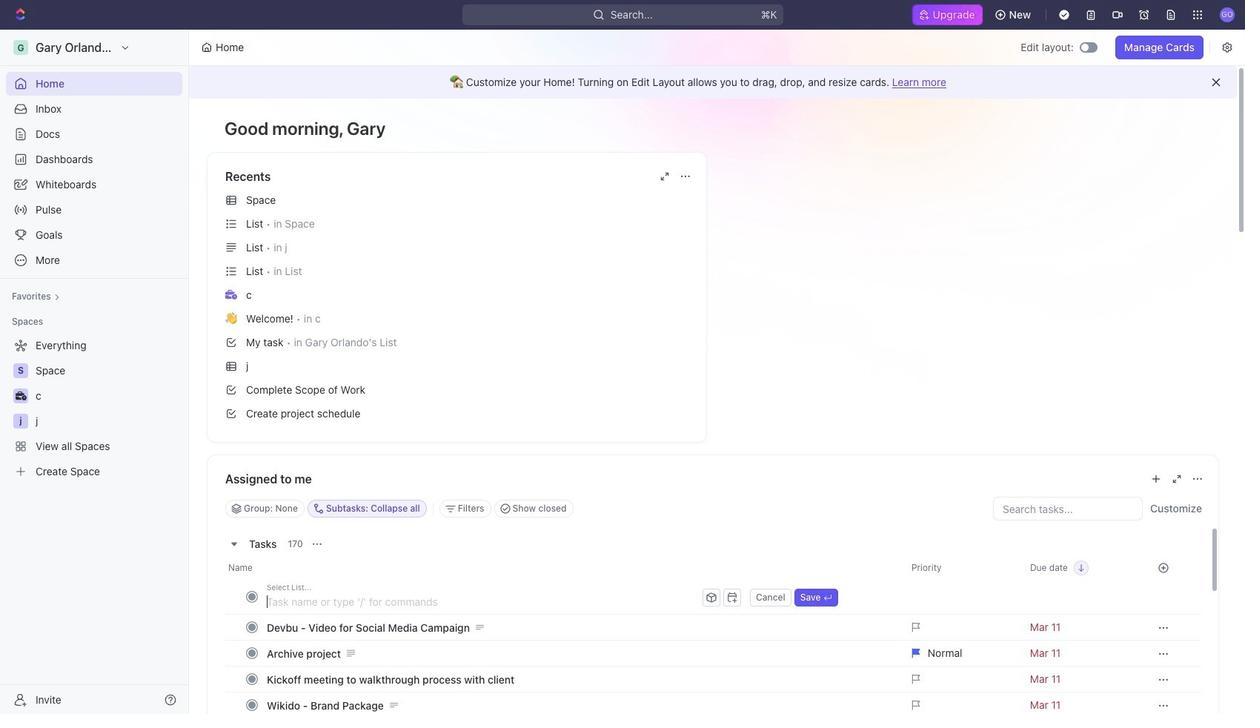Task type: vqa. For each thing, say whether or not it's contained in the screenshot.
'Project Notes'
no



Task type: locate. For each thing, give the bounding box(es) containing it.
business time image
[[225, 290, 237, 299]]

gary orlando's workspace, , element
[[13, 40, 28, 55]]

alert
[[189, 66, 1238, 99]]

space, , element
[[13, 363, 28, 378]]

tree
[[6, 334, 182, 483]]

j, , element
[[13, 414, 28, 429]]

Task name or type '/' for commands text field
[[267, 590, 700, 613]]



Task type: describe. For each thing, give the bounding box(es) containing it.
Search tasks... text field
[[994, 498, 1143, 520]]

sidebar navigation
[[0, 30, 192, 714]]

business time image
[[15, 392, 26, 400]]

tree inside sidebar navigation
[[6, 334, 182, 483]]



